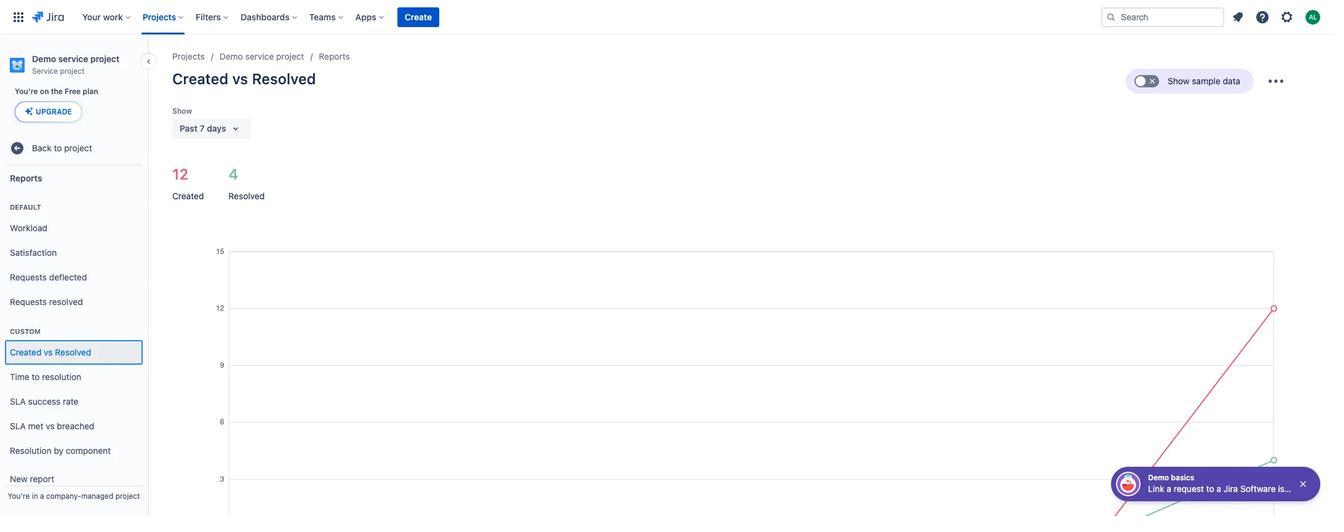 Task type: describe. For each thing, give the bounding box(es) containing it.
default
[[10, 203, 41, 211]]

0 vertical spatial vs
[[232, 70, 248, 87]]

filters button
[[192, 7, 233, 27]]

1 vertical spatial resolved
[[229, 191, 265, 201]]

the
[[51, 87, 63, 96]]

sla success rate
[[10, 396, 78, 407]]

to for time
[[32, 371, 40, 382]]

7
[[200, 123, 205, 134]]

basics
[[1171, 473, 1195, 482]]

apps button
[[352, 7, 389, 27]]

0 horizontal spatial reports
[[10, 173, 42, 183]]

reports link
[[319, 49, 350, 64]]

upgrade
[[36, 107, 72, 116]]

0 vertical spatial created vs resolved
[[172, 70, 316, 87]]

Search field
[[1101, 7, 1224, 27]]

new report link
[[5, 467, 143, 492]]

demo for demo service project
[[220, 51, 243, 62]]

custom group
[[5, 315, 143, 467]]

dashboards
[[241, 11, 290, 22]]

requests deflected link
[[5, 265, 143, 290]]

back to project link
[[5, 136, 143, 161]]

time to resolution link
[[5, 365, 143, 390]]

resolution by component
[[10, 445, 111, 456]]

projects for projects link
[[172, 51, 205, 62]]

1 vertical spatial vs
[[44, 347, 53, 357]]

teams
[[309, 11, 336, 22]]

to for back
[[54, 143, 62, 153]]

notifications image
[[1231, 10, 1245, 24]]

requests deflected
[[10, 272, 87, 282]]

requests resolved
[[10, 296, 83, 307]]

show sample data
[[1168, 76, 1240, 86]]

project up the free on the top left
[[60, 66, 85, 76]]

banner containing your work
[[0, 0, 1335, 34]]

demo service project service project
[[32, 54, 120, 76]]

12
[[172, 166, 188, 183]]

0 vertical spatial resolved
[[252, 70, 316, 87]]

requests for requests resolved
[[10, 296, 47, 307]]

you're for you're in a company-managed project
[[8, 492, 30, 501]]

appswitcher icon image
[[11, 10, 26, 24]]

time to resolution
[[10, 371, 81, 382]]

past 7 days button
[[172, 119, 251, 138]]

in
[[32, 492, 38, 501]]

free
[[65, 87, 81, 96]]

request
[[1174, 484, 1204, 494]]

workload link
[[5, 216, 143, 241]]

demo service project link
[[220, 49, 304, 64]]

help image
[[1255, 10, 1270, 24]]

close image
[[1298, 479, 1308, 489]]

time
[[10, 371, 29, 382]]

sample
[[1192, 76, 1221, 86]]

component
[[66, 445, 111, 456]]

demo for demo basics link a request to a jira software issue
[[1148, 473, 1169, 482]]

teams button
[[306, 7, 348, 27]]

projects button
[[139, 7, 188, 27]]

default group
[[5, 190, 143, 318]]

2 vertical spatial vs
[[46, 421, 55, 431]]

days
[[207, 123, 226, 134]]

breached
[[57, 421, 94, 431]]

resolved inside the custom group
[[55, 347, 91, 357]]

you're for you're on the free plan
[[15, 87, 38, 96]]

settings image
[[1280, 10, 1295, 24]]

dashboards button
[[237, 7, 302, 27]]

past
[[180, 123, 197, 134]]

you're on the free plan
[[15, 87, 98, 96]]

resolution
[[42, 371, 81, 382]]

more image
[[1266, 71, 1286, 91]]

jira
[[1224, 484, 1238, 494]]

project right managed
[[115, 492, 140, 501]]

project for back to project
[[64, 143, 92, 153]]

satisfaction link
[[5, 241, 143, 265]]

service
[[32, 66, 58, 76]]

service for demo service project
[[245, 51, 274, 62]]

create button
[[397, 7, 439, 27]]

your profile and settings image
[[1306, 10, 1320, 24]]

sla met vs breached
[[10, 421, 94, 431]]

sla met vs breached link
[[5, 414, 143, 439]]



Task type: vqa. For each thing, say whether or not it's contained in the screenshot.
add in the Shortcuts group
no



Task type: locate. For each thing, give the bounding box(es) containing it.
0 vertical spatial projects
[[143, 11, 176, 22]]

demo inside demo basics link a request to a jira software issue
[[1148, 473, 1169, 482]]

projects for projects popup button
[[143, 11, 176, 22]]

sla down time
[[10, 396, 26, 407]]

requests up the 'custom'
[[10, 296, 47, 307]]

rate
[[63, 396, 78, 407]]

show for show
[[172, 106, 192, 116]]

a left jira
[[1217, 484, 1221, 494]]

a
[[1167, 484, 1171, 494], [1217, 484, 1221, 494], [40, 492, 44, 501]]

you're in a company-managed project
[[8, 492, 140, 501]]

to right time
[[32, 371, 40, 382]]

created down projects link
[[172, 70, 228, 87]]

apps
[[355, 11, 376, 22]]

1 sla from the top
[[10, 396, 26, 407]]

work
[[103, 11, 123, 22]]

4
[[229, 166, 238, 183]]

project left reports link
[[276, 51, 304, 62]]

1 vertical spatial requests
[[10, 296, 47, 307]]

data
[[1223, 76, 1240, 86]]

link
[[1148, 484, 1164, 494]]

created down 12
[[172, 191, 204, 201]]

to inside demo basics link a request to a jira software issue
[[1206, 484, 1214, 494]]

1 requests from the top
[[10, 272, 47, 282]]

demo basics link a request to a jira software issue
[[1148, 473, 1299, 494]]

software
[[1240, 484, 1276, 494]]

project for demo service project
[[276, 51, 304, 62]]

issue
[[1278, 484, 1299, 494]]

1 vertical spatial created
[[172, 191, 204, 201]]

1 horizontal spatial demo
[[220, 51, 243, 62]]

created vs resolved down demo service project link
[[172, 70, 316, 87]]

your
[[82, 11, 101, 22]]

0 horizontal spatial demo
[[32, 54, 56, 64]]

0 vertical spatial show
[[1168, 76, 1190, 86]]

back
[[32, 143, 52, 153]]

demo inside demo service project service project
[[32, 54, 56, 64]]

sla
[[10, 396, 26, 407], [10, 421, 26, 431]]

1 horizontal spatial show
[[1168, 76, 1190, 86]]

satisfaction
[[10, 247, 57, 258]]

1 vertical spatial created vs resolved
[[10, 347, 91, 357]]

your work button
[[79, 7, 135, 27]]

back to project
[[32, 143, 92, 153]]

2 horizontal spatial a
[[1217, 484, 1221, 494]]

a right link at the bottom right
[[1167, 484, 1171, 494]]

to
[[54, 143, 62, 153], [32, 371, 40, 382], [1206, 484, 1214, 494]]

sla for sla met vs breached
[[10, 421, 26, 431]]

custom
[[10, 327, 41, 335]]

2 vertical spatial resolved
[[55, 347, 91, 357]]

sla left the met
[[10, 421, 26, 431]]

1 vertical spatial reports
[[10, 173, 42, 183]]

0 vertical spatial sla
[[10, 396, 26, 407]]

you're left "on"
[[15, 87, 38, 96]]

created vs resolved up time to resolution
[[10, 347, 91, 357]]

plan
[[83, 87, 98, 96]]

resolved
[[49, 296, 83, 307]]

0 horizontal spatial show
[[172, 106, 192, 116]]

created vs resolved inside the custom group
[[10, 347, 91, 357]]

service down dashboards
[[245, 51, 274, 62]]

1 vertical spatial sla
[[10, 421, 26, 431]]

0 horizontal spatial to
[[32, 371, 40, 382]]

project inside demo service project link
[[276, 51, 304, 62]]

0 vertical spatial requests
[[10, 272, 47, 282]]

requests
[[10, 272, 47, 282], [10, 296, 47, 307]]

resolved down demo service project link
[[252, 70, 316, 87]]

demo right projects link
[[220, 51, 243, 62]]

show
[[1168, 76, 1190, 86], [172, 106, 192, 116]]

0 vertical spatial to
[[54, 143, 62, 153]]

created vs resolved link
[[5, 340, 143, 365]]

2 sla from the top
[[10, 421, 26, 431]]

project
[[276, 51, 304, 62], [90, 54, 120, 64], [60, 66, 85, 76], [64, 143, 92, 153], [115, 492, 140, 501]]

show for show sample data
[[1168, 76, 1190, 86]]

upgrade button
[[15, 102, 81, 122]]

search image
[[1106, 12, 1116, 22]]

1 horizontal spatial to
[[54, 143, 62, 153]]

requests resolved link
[[5, 290, 143, 315]]

1 horizontal spatial a
[[1167, 484, 1171, 494]]

1 vertical spatial to
[[32, 371, 40, 382]]

project up plan at the top of page
[[90, 54, 120, 64]]

1 vertical spatial show
[[172, 106, 192, 116]]

demo service project
[[220, 51, 304, 62]]

reports down teams dropdown button
[[319, 51, 350, 62]]

0 vertical spatial you're
[[15, 87, 38, 96]]

projects down filters
[[172, 51, 205, 62]]

company-
[[46, 492, 81, 501]]

service inside demo service project service project
[[58, 54, 88, 64]]

2 horizontal spatial to
[[1206, 484, 1214, 494]]

resolved up time to resolution link
[[55, 347, 91, 357]]

reports up the default
[[10, 173, 42, 183]]

requests inside the requests resolved link
[[10, 296, 47, 307]]

you're left in
[[8, 492, 30, 501]]

show left 'sample'
[[1168, 76, 1190, 86]]

success
[[28, 396, 60, 407]]

0 horizontal spatial created vs resolved
[[10, 347, 91, 357]]

0 vertical spatial reports
[[319, 51, 350, 62]]

sla success rate link
[[5, 390, 143, 414]]

vs right the met
[[46, 421, 55, 431]]

met
[[28, 421, 43, 431]]

project inside back to project link
[[64, 143, 92, 153]]

primary element
[[7, 0, 1101, 34]]

new report
[[10, 474, 54, 484]]

to right back
[[54, 143, 62, 153]]

1 vertical spatial you're
[[8, 492, 30, 501]]

sla for sla success rate
[[10, 396, 26, 407]]

create
[[405, 11, 432, 22]]

2 requests from the top
[[10, 296, 47, 307]]

service
[[245, 51, 274, 62], [58, 54, 88, 64]]

to inside group
[[32, 371, 40, 382]]

vs down demo service project link
[[232, 70, 248, 87]]

0 horizontal spatial a
[[40, 492, 44, 501]]

managed
[[81, 492, 113, 501]]

0 vertical spatial created
[[172, 70, 228, 87]]

demo up link at the bottom right
[[1148, 473, 1169, 482]]

resolution
[[10, 445, 52, 456]]

0 horizontal spatial service
[[58, 54, 88, 64]]

service for demo service project service project
[[58, 54, 88, 64]]

1 horizontal spatial reports
[[319, 51, 350, 62]]

1 horizontal spatial service
[[245, 51, 274, 62]]

by
[[54, 445, 63, 456]]

banner
[[0, 0, 1335, 34]]

requests down satisfaction
[[10, 272, 47, 282]]

reports
[[319, 51, 350, 62], [10, 173, 42, 183]]

report
[[30, 474, 54, 484]]

1 horizontal spatial created vs resolved
[[172, 70, 316, 87]]

projects right work
[[143, 11, 176, 22]]

created down the 'custom'
[[10, 347, 41, 357]]

filters
[[196, 11, 221, 22]]

created inside the custom group
[[10, 347, 41, 357]]

demo up the service
[[32, 54, 56, 64]]

2 horizontal spatial demo
[[1148, 473, 1169, 482]]

you're
[[15, 87, 38, 96], [8, 492, 30, 501]]

service up the free on the top left
[[58, 54, 88, 64]]

your work
[[82, 11, 123, 22]]

1 vertical spatial projects
[[172, 51, 205, 62]]

resolution by component link
[[5, 439, 143, 463]]

show up past
[[172, 106, 192, 116]]

projects link
[[172, 49, 205, 64]]

2 vertical spatial created
[[10, 347, 41, 357]]

demo
[[220, 51, 243, 62], [32, 54, 56, 64], [1148, 473, 1169, 482]]

project for demo service project service project
[[90, 54, 120, 64]]

deflected
[[49, 272, 87, 282]]

vs
[[232, 70, 248, 87], [44, 347, 53, 357], [46, 421, 55, 431]]

workload
[[10, 223, 47, 233]]

created vs resolved
[[172, 70, 316, 87], [10, 347, 91, 357]]

a right in
[[40, 492, 44, 501]]

jira image
[[32, 10, 64, 24], [32, 10, 64, 24]]

new
[[10, 474, 28, 484]]

past 7 days
[[180, 123, 226, 134]]

2 vertical spatial to
[[1206, 484, 1214, 494]]

requests inside requests deflected link
[[10, 272, 47, 282]]

projects
[[143, 11, 176, 22], [172, 51, 205, 62]]

created
[[172, 70, 228, 87], [172, 191, 204, 201], [10, 347, 41, 357]]

demo for demo service project service project
[[32, 54, 56, 64]]

vs up time to resolution
[[44, 347, 53, 357]]

project right back
[[64, 143, 92, 153]]

resolved
[[252, 70, 316, 87], [229, 191, 265, 201], [55, 347, 91, 357]]

requests for requests deflected
[[10, 272, 47, 282]]

resolved down 4
[[229, 191, 265, 201]]

to left jira
[[1206, 484, 1214, 494]]

on
[[40, 87, 49, 96]]

projects inside projects popup button
[[143, 11, 176, 22]]



